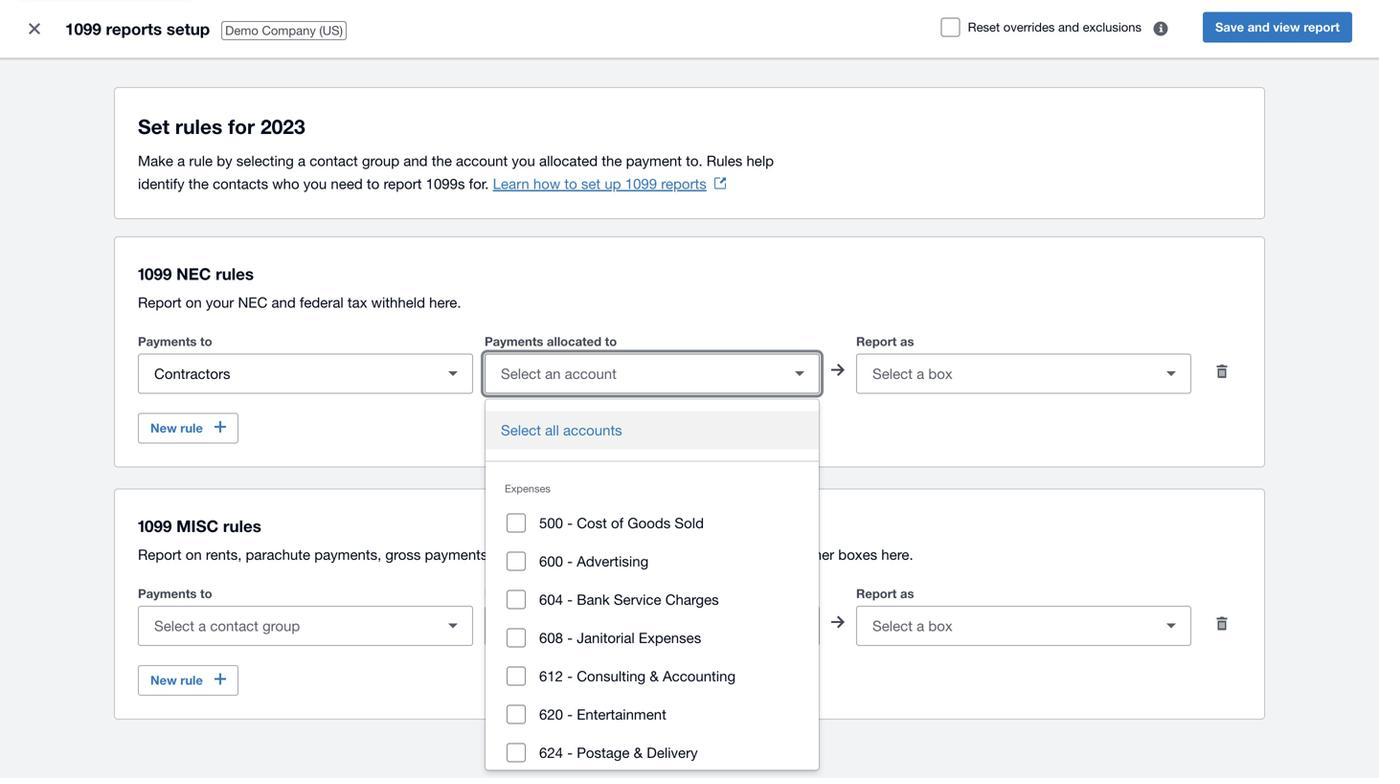 Task type: vqa. For each thing, say whether or not it's contained in the screenshot.
Close Rules IMAGE
yes



Task type: describe. For each thing, give the bounding box(es) containing it.
gross
[[385, 546, 421, 563]]

612 - consulting & accounting
[[539, 668, 736, 685]]

604
[[539, 591, 563, 608]]

learn how to set up 1099 reports link
[[493, 175, 726, 192]]

608 - janitorial expenses
[[539, 630, 701, 647]]

0 vertical spatial here.
[[429, 294, 461, 311]]

attorney,
[[528, 546, 584, 563]]

to down rents,
[[200, 587, 212, 602]]

payments for expand list of contact groups icon related to 1099 nec rules
[[138, 334, 197, 349]]

reset
[[968, 20, 1000, 34]]

expand list of boxes image for 1099 nec rules
[[1152, 355, 1191, 393]]

payments to field for 1099 misc rules
[[139, 608, 434, 645]]

withheld,
[[711, 546, 769, 563]]

500 - cost of goods sold
[[539, 515, 704, 532]]

select all accounts
[[501, 422, 622, 439]]

accounting
[[663, 668, 736, 685]]

0 horizontal spatial the
[[188, 175, 209, 192]]

600
[[539, 553, 563, 570]]

500
[[539, 515, 563, 532]]

1 vertical spatial nec
[[238, 294, 268, 311]]

new rule for nec
[[150, 421, 203, 436]]

postage
[[577, 745, 630, 761]]

all
[[545, 422, 559, 439]]

save and view report button
[[1203, 12, 1352, 43]]

boxes
[[838, 546, 877, 563]]

allocated for 1099 misc rules
[[547, 587, 602, 602]]

expand list of contact groups image for 1099 nec rules
[[434, 355, 472, 393]]

new rule button for nec
[[138, 413, 238, 444]]

- for cost
[[567, 515, 573, 532]]

620 - entertainment
[[539, 706, 666, 723]]

need
[[331, 175, 363, 192]]

- for entertainment
[[567, 706, 573, 723]]

1 vertical spatial tax
[[687, 546, 707, 563]]

(us)
[[319, 23, 343, 38]]

demo company (us)
[[225, 23, 343, 38]]

withheld
[[371, 294, 425, 311]]

selecting
[[236, 152, 294, 169]]

misc
[[176, 517, 219, 536]]

500 - cost of goods sold button
[[486, 504, 819, 543]]

- for bank
[[567, 591, 573, 608]]

payments,
[[314, 546, 381, 563]]

service
[[614, 591, 661, 608]]

of
[[611, 515, 624, 532]]

expand list of boxes image for 1099 misc rules
[[1152, 607, 1191, 646]]

new for misc
[[150, 673, 177, 688]]

advertising
[[577, 553, 649, 570]]

allocated for 1099 nec rules
[[547, 334, 602, 349]]

payments allocated to for 1099 nec rules
[[485, 334, 617, 349]]

parachute
[[246, 546, 310, 563]]

accounts
[[563, 422, 622, 439]]

learn how to set up 1099 reports
[[493, 175, 707, 192]]

company
[[262, 23, 316, 38]]

604 - bank service charges button
[[486, 581, 819, 619]]

624 - postage & delivery button
[[486, 734, 819, 772]]

close rules image
[[15, 10, 54, 48]]

up
[[605, 175, 621, 192]]

payments to for misc
[[138, 587, 212, 602]]

payments to field for 1099 nec rules
[[139, 356, 434, 392]]

expand list of contact groups image for 1099 misc rules
[[434, 607, 472, 646]]

goods
[[628, 515, 671, 532]]

and left other
[[773, 546, 797, 563]]

1099 for 1099 reports setup
[[65, 19, 101, 38]]

0 vertical spatial tax
[[348, 294, 367, 311]]

1099s
[[426, 175, 465, 192]]

sold
[[675, 515, 704, 532]]

overrides
[[1004, 20, 1055, 34]]

0 vertical spatial rules
[[175, 114, 222, 138]]

report on rents, parachute payments, gross payments to an attorney, federal income tax withheld, and other boxes here.
[[138, 546, 913, 563]]

clear overrides and exclusions image
[[1142, 10, 1180, 48]]

1099 for 1099 misc rules
[[138, 517, 172, 536]]

- for janitorial
[[567, 630, 573, 647]]

view
[[1273, 20, 1300, 34]]

2 horizontal spatial the
[[602, 152, 622, 169]]

to down advertising
[[605, 587, 617, 602]]

and right your
[[271, 294, 296, 311]]

1099 misc rules
[[138, 517, 261, 536]]

- for postage
[[567, 745, 573, 761]]

delete the incomplete rule for payments to the contractors image
[[1203, 352, 1241, 391]]

payment
[[626, 152, 682, 169]]

set
[[581, 175, 601, 192]]

delivery
[[647, 745, 698, 761]]

cost
[[577, 515, 607, 532]]

group
[[362, 152, 400, 169]]

0 horizontal spatial expenses
[[505, 483, 551, 495]]

report on your nec and federal tax withheld here.
[[138, 294, 461, 311]]

rents,
[[206, 546, 242, 563]]

608
[[539, 630, 563, 647]]

and right overrides in the right top of the page
[[1058, 20, 1079, 34]]

make a rule by selecting a contact group and the account you allocated the payment to. rules help identify the contacts who you need to report 1099s for.
[[138, 152, 774, 192]]

to up accounts
[[605, 334, 617, 349]]

bank
[[577, 591, 610, 608]]

1099 reports setup
[[65, 19, 210, 38]]

expenses inside button
[[639, 630, 701, 647]]

by
[[217, 152, 232, 169]]

to down your
[[200, 334, 212, 349]]

608 - janitorial expenses button
[[486, 619, 819, 658]]

1 horizontal spatial the
[[432, 152, 452, 169]]

rule for nec
[[180, 421, 203, 436]]

an
[[509, 546, 524, 563]]

1 vertical spatial here.
[[881, 546, 913, 563]]

to left set
[[564, 175, 577, 192]]

to.
[[686, 152, 703, 169]]

612 - consulting & accounting button
[[486, 658, 819, 696]]

contact
[[310, 152, 358, 169]]

identify
[[138, 175, 184, 192]]

2023
[[260, 114, 305, 138]]

620
[[539, 706, 563, 723]]

select all accounts button
[[486, 411, 819, 450]]



Task type: locate. For each thing, give the bounding box(es) containing it.
0 horizontal spatial federal
[[300, 294, 344, 311]]

- for advertising
[[567, 553, 573, 570]]

list box containing select all accounts
[[486, 400, 819, 779]]

on for misc
[[186, 546, 202, 563]]

allocated
[[539, 152, 598, 169], [547, 334, 602, 349], [547, 587, 602, 602]]

1 vertical spatial rules
[[216, 264, 254, 284]]

new rule button
[[138, 413, 238, 444], [138, 666, 238, 696]]

on for nec
[[186, 294, 202, 311]]

rule inside make a rule by selecting a contact group and the account you allocated the payment to. rules help identify the contacts who you need to report 1099s for.
[[189, 152, 213, 169]]

allocated down 600 - advertising
[[547, 587, 602, 602]]

group
[[486, 400, 819, 779]]

1 on from the top
[[186, 294, 202, 311]]

0 vertical spatial payments allocated to
[[485, 334, 617, 349]]

how
[[533, 175, 561, 192]]

for
[[228, 114, 255, 138]]

1 new rule button from the top
[[138, 413, 238, 444]]

0 vertical spatial nec
[[176, 264, 211, 284]]

payments to field down report on your nec and federal tax withheld here.
[[139, 356, 434, 392]]

0 horizontal spatial tax
[[348, 294, 367, 311]]

your
[[206, 294, 234, 311]]

report inside make a rule by selecting a contact group and the account you allocated the payment to. rules help identify the contacts who you need to report 1099s for.
[[384, 175, 422, 192]]

5 - from the top
[[567, 668, 573, 685]]

payments down an
[[485, 587, 543, 602]]

a
[[177, 152, 185, 169], [298, 152, 306, 169]]

payments allocated to down the 600
[[485, 587, 617, 602]]

- right 604
[[567, 591, 573, 608]]

1 payments allocated to field from the top
[[486, 356, 781, 392]]

1 horizontal spatial here.
[[881, 546, 913, 563]]

1 payments to field from the top
[[139, 356, 434, 392]]

0 vertical spatial payments to
[[138, 334, 212, 349]]

0 vertical spatial expenses
[[505, 483, 551, 495]]

- right 624
[[567, 745, 573, 761]]

1099 down identify
[[138, 264, 172, 284]]

report inside save and view report button
[[1304, 20, 1340, 34]]

payments down misc
[[138, 587, 197, 602]]

janitorial
[[577, 630, 635, 647]]

to
[[367, 175, 380, 192], [564, 175, 577, 192], [200, 334, 212, 349], [605, 334, 617, 349], [492, 546, 505, 563], [200, 587, 212, 602], [605, 587, 617, 602]]

1 vertical spatial payments to
[[138, 587, 212, 602]]

1 expand list of contact groups image from the top
[[434, 355, 472, 393]]

payments to down your
[[138, 334, 212, 349]]

0 horizontal spatial &
[[634, 745, 643, 761]]

2 report as from the top
[[856, 587, 914, 602]]

3 - from the top
[[567, 591, 573, 608]]

1 vertical spatial payments to field
[[139, 608, 434, 645]]

help
[[747, 152, 774, 169]]

tax down 'sold'
[[687, 546, 707, 563]]

1 - from the top
[[567, 515, 573, 532]]

payments for expand list of contact groups icon for 1099 misc rules
[[138, 587, 197, 602]]

0 vertical spatial payments to field
[[139, 356, 434, 392]]

2 new from the top
[[150, 673, 177, 688]]

allocated inside make a rule by selecting a contact group and the account you allocated the payment to. rules help identify the contacts who you need to report 1099s for.
[[539, 152, 598, 169]]

1 vertical spatial expand list of contact groups image
[[434, 607, 472, 646]]

and left view
[[1248, 20, 1270, 34]]

& down 608 - janitorial expenses button
[[650, 668, 659, 685]]

- right 620
[[567, 706, 573, 723]]

report
[[138, 294, 182, 311], [856, 334, 897, 349], [138, 546, 182, 563], [856, 587, 897, 602]]

contacts
[[213, 175, 268, 192]]

federal left withheld
[[300, 294, 344, 311]]

1 new from the top
[[150, 421, 177, 436]]

expenses up 500
[[505, 483, 551, 495]]

0 vertical spatial report
[[1304, 20, 1340, 34]]

1099 left misc
[[138, 517, 172, 536]]

nec right your
[[238, 294, 268, 311]]

report
[[1304, 20, 1340, 34], [384, 175, 422, 192]]

1 vertical spatial expand list of boxes image
[[1152, 607, 1191, 646]]

Payments allocated to field
[[486, 356, 781, 392], [486, 608, 781, 645]]

payments to field down parachute
[[139, 608, 434, 645]]

7 - from the top
[[567, 745, 573, 761]]

2 expand list of boxes image from the top
[[1152, 607, 1191, 646]]

report as field for 1099 misc rules
[[857, 608, 1152, 645]]

new
[[150, 421, 177, 436], [150, 673, 177, 688]]

1 vertical spatial report
[[384, 175, 422, 192]]

expand list of boxes image left delete the incomplete rule for payments to the contractors icon
[[1152, 355, 1191, 393]]

payments up select
[[485, 334, 543, 349]]

set rules for 2023
[[138, 114, 305, 138]]

0 vertical spatial reports
[[106, 19, 162, 38]]

624
[[539, 745, 563, 761]]

1 vertical spatial you
[[303, 175, 327, 192]]

1 vertical spatial on
[[186, 546, 202, 563]]

entertainment
[[577, 706, 666, 723]]

rules for misc
[[223, 517, 261, 536]]

rules
[[175, 114, 222, 138], [216, 264, 254, 284], [223, 517, 261, 536]]

1 a from the left
[[177, 152, 185, 169]]

1 new rule from the top
[[150, 421, 203, 436]]

1 vertical spatial reports
[[661, 175, 707, 192]]

2 payments allocated to field from the top
[[486, 608, 781, 645]]

0 vertical spatial report as
[[856, 334, 914, 349]]

620 - entertainment button
[[486, 696, 819, 734]]

select
[[501, 422, 541, 439]]

1 vertical spatial &
[[634, 745, 643, 761]]

& left delivery on the bottom
[[634, 745, 643, 761]]

1099 for 1099 nec rules
[[138, 264, 172, 284]]

1 payments to from the top
[[138, 334, 212, 349]]

Report as field
[[857, 356, 1152, 392], [857, 608, 1152, 645]]

0 horizontal spatial reports
[[106, 19, 162, 38]]

1 horizontal spatial federal
[[588, 546, 632, 563]]

set
[[138, 114, 170, 138]]

expand list image
[[781, 355, 819, 393]]

the up up
[[602, 152, 622, 169]]

600 - advertising
[[539, 553, 649, 570]]

make
[[138, 152, 173, 169]]

federal
[[300, 294, 344, 311], [588, 546, 632, 563]]

1 vertical spatial report as field
[[857, 608, 1152, 645]]

report down group
[[384, 175, 422, 192]]

2 expand list of contact groups image from the top
[[434, 607, 472, 646]]

payments to down rents,
[[138, 587, 212, 602]]

new rule button for misc
[[138, 666, 238, 696]]

1 vertical spatial payments allocated to field
[[486, 608, 781, 645]]

save and view report
[[1215, 20, 1340, 34]]

payments allocated to for 1099 misc rules
[[485, 587, 617, 602]]

payments down 1099 nec rules
[[138, 334, 197, 349]]

1 horizontal spatial you
[[512, 152, 535, 169]]

you right who
[[303, 175, 327, 192]]

1 vertical spatial payments allocated to
[[485, 587, 617, 602]]

1099 down payment in the left of the page
[[625, 175, 657, 192]]

rules up rents,
[[223, 517, 261, 536]]

as for 1099 nec rules
[[900, 334, 914, 349]]

expand list of contact groups image
[[434, 355, 472, 393], [434, 607, 472, 646]]

payments to for nec
[[138, 334, 212, 349]]

on down misc
[[186, 546, 202, 563]]

income
[[636, 546, 683, 563]]

here. right withheld
[[429, 294, 461, 311]]

expand list of boxes image left delete the empty rule icon
[[1152, 607, 1191, 646]]

rule for misc
[[180, 673, 203, 688]]

2 on from the top
[[186, 546, 202, 563]]

allocated up the select all accounts
[[547, 334, 602, 349]]

2 payments allocated to from the top
[[485, 587, 617, 602]]

a right make at the left top of the page
[[177, 152, 185, 169]]

on
[[186, 294, 202, 311], [186, 546, 202, 563]]

payments
[[425, 546, 488, 563]]

1 vertical spatial allocated
[[547, 334, 602, 349]]

a up who
[[298, 152, 306, 169]]

account
[[456, 152, 508, 169]]

1 expand list of boxes image from the top
[[1152, 355, 1191, 393]]

payments allocated to field for 1099 nec rules
[[486, 356, 781, 392]]

the right identify
[[188, 175, 209, 192]]

Payments to field
[[139, 356, 434, 392], [139, 608, 434, 645]]

2 new rule from the top
[[150, 673, 203, 688]]

1 vertical spatial new rule button
[[138, 666, 238, 696]]

0 vertical spatial expand list of contact groups image
[[434, 355, 472, 393]]

payments allocated to up the all on the left bottom
[[485, 334, 617, 349]]

1 report as from the top
[[856, 334, 914, 349]]

2 payments to field from the top
[[139, 608, 434, 645]]

reports left setup
[[106, 19, 162, 38]]

charges
[[665, 591, 719, 608]]

1 vertical spatial new rule
[[150, 673, 203, 688]]

setup
[[166, 19, 210, 38]]

tax left withheld
[[348, 294, 367, 311]]

exclusions
[[1083, 20, 1142, 34]]

payments allocated to field for 1099 misc rules
[[486, 608, 781, 645]]

0 vertical spatial new rule
[[150, 421, 203, 436]]

report as
[[856, 334, 914, 349], [856, 587, 914, 602]]

- right the 600
[[567, 553, 573, 570]]

1 vertical spatial report as
[[856, 587, 914, 602]]

0 vertical spatial rule
[[189, 152, 213, 169]]

1 horizontal spatial &
[[650, 668, 659, 685]]

1 horizontal spatial tax
[[687, 546, 707, 563]]

to left an
[[492, 546, 505, 563]]

save
[[1215, 20, 1244, 34]]

624 - postage & delivery
[[539, 745, 698, 761]]

0 vertical spatial federal
[[300, 294, 344, 311]]

2 as from the top
[[900, 587, 914, 602]]

604 - bank service charges
[[539, 591, 719, 608]]

2 payments to from the top
[[138, 587, 212, 602]]

1 horizontal spatial reports
[[661, 175, 707, 192]]

2 report as field from the top
[[857, 608, 1152, 645]]

0 vertical spatial report as field
[[857, 356, 1152, 392]]

and inside make a rule by selecting a contact group and the account you allocated the payment to. rules help identify the contacts who you need to report 1099s for.
[[404, 152, 428, 169]]

as
[[900, 334, 914, 349], [900, 587, 914, 602]]

2 - from the top
[[567, 553, 573, 570]]

- right 608
[[567, 630, 573, 647]]

2 vertical spatial rules
[[223, 517, 261, 536]]

expenses down 604 - bank service charges button
[[639, 630, 701, 647]]

nec
[[176, 264, 211, 284], [238, 294, 268, 311]]

here.
[[429, 294, 461, 311], [881, 546, 913, 563]]

0 vertical spatial you
[[512, 152, 535, 169]]

reset overrides and exclusions
[[968, 20, 1142, 34]]

0 horizontal spatial report
[[384, 175, 422, 192]]

4 - from the top
[[567, 630, 573, 647]]

expand list of boxes image
[[1152, 355, 1191, 393], [1152, 607, 1191, 646]]

tax
[[348, 294, 367, 311], [687, 546, 707, 563]]

demo
[[225, 23, 258, 38]]

1 vertical spatial federal
[[588, 546, 632, 563]]

1099
[[65, 19, 101, 38], [625, 175, 657, 192], [138, 264, 172, 284], [138, 517, 172, 536]]

2 new rule button from the top
[[138, 666, 238, 696]]

list box
[[486, 400, 819, 779]]

delete the empty rule image
[[1203, 605, 1241, 643]]

1099 nec rules
[[138, 264, 254, 284]]

group containing select all accounts
[[486, 400, 819, 779]]

0 vertical spatial new rule button
[[138, 413, 238, 444]]

and inside save and view report button
[[1248, 20, 1270, 34]]

0 vertical spatial &
[[650, 668, 659, 685]]

- right 500
[[567, 515, 573, 532]]

learn
[[493, 175, 529, 192]]

600 - advertising button
[[486, 543, 819, 581]]

1 report as field from the top
[[857, 356, 1152, 392]]

other
[[801, 546, 834, 563]]

0 horizontal spatial a
[[177, 152, 185, 169]]

rules left for
[[175, 114, 222, 138]]

payments allocated to
[[485, 334, 617, 349], [485, 587, 617, 602]]

you
[[512, 152, 535, 169], [303, 175, 327, 192]]

rules for nec
[[216, 264, 254, 284]]

- right the 612
[[567, 668, 573, 685]]

you up learn
[[512, 152, 535, 169]]

payments
[[138, 334, 197, 349], [485, 334, 543, 349], [138, 587, 197, 602], [485, 587, 543, 602]]

reports
[[106, 19, 162, 38], [661, 175, 707, 192]]

rules
[[707, 152, 743, 169]]

the
[[432, 152, 452, 169], [602, 152, 622, 169], [188, 175, 209, 192]]

0 horizontal spatial nec
[[176, 264, 211, 284]]

0 vertical spatial as
[[900, 334, 914, 349]]

2 vertical spatial allocated
[[547, 587, 602, 602]]

to down group
[[367, 175, 380, 192]]

1 horizontal spatial report
[[1304, 20, 1340, 34]]

0 horizontal spatial you
[[303, 175, 327, 192]]

federal down of
[[588, 546, 632, 563]]

6 - from the top
[[567, 706, 573, 723]]

1099 right the close rules icon
[[65, 19, 101, 38]]

the up 1099s
[[432, 152, 452, 169]]

report as for 1099 nec rules
[[856, 334, 914, 349]]

here. right boxes
[[881, 546, 913, 563]]

new rule for misc
[[150, 673, 203, 688]]

1 payments allocated to from the top
[[485, 334, 617, 349]]

- for consulting
[[567, 668, 573, 685]]

payments for expand list image
[[485, 334, 543, 349]]

0 vertical spatial new
[[150, 421, 177, 436]]

1 vertical spatial expenses
[[639, 630, 701, 647]]

0 vertical spatial on
[[186, 294, 202, 311]]

reports down to.
[[661, 175, 707, 192]]

& for postage
[[634, 745, 643, 761]]

for.
[[469, 175, 489, 192]]

rules up your
[[216, 264, 254, 284]]

1 as from the top
[[900, 334, 914, 349]]

report right view
[[1304, 20, 1340, 34]]

who
[[272, 175, 299, 192]]

nec up your
[[176, 264, 211, 284]]

0 vertical spatial allocated
[[539, 152, 598, 169]]

1 horizontal spatial nec
[[238, 294, 268, 311]]

report as for 1099 misc rules
[[856, 587, 914, 602]]

and right group
[[404, 152, 428, 169]]

and
[[1058, 20, 1079, 34], [1248, 20, 1270, 34], [404, 152, 428, 169], [271, 294, 296, 311], [773, 546, 797, 563]]

2 vertical spatial rule
[[180, 673, 203, 688]]

consulting
[[577, 668, 646, 685]]

1 horizontal spatial a
[[298, 152, 306, 169]]

1 vertical spatial new
[[150, 673, 177, 688]]

allocated up how
[[539, 152, 598, 169]]

&
[[650, 668, 659, 685], [634, 745, 643, 761]]

to inside make a rule by selecting a contact group and the account you allocated the payment to. rules help identify the contacts who you need to report 1099s for.
[[367, 175, 380, 192]]

new for nec
[[150, 421, 177, 436]]

report as field for 1099 nec rules
[[857, 356, 1152, 392]]

on left your
[[186, 294, 202, 311]]

612
[[539, 668, 563, 685]]

2 a from the left
[[298, 152, 306, 169]]

& for consulting
[[650, 668, 659, 685]]

0 vertical spatial expand list of boxes image
[[1152, 355, 1191, 393]]

0 horizontal spatial here.
[[429, 294, 461, 311]]

rule
[[189, 152, 213, 169], [180, 421, 203, 436], [180, 673, 203, 688]]

1 horizontal spatial expenses
[[639, 630, 701, 647]]

0 vertical spatial payments allocated to field
[[486, 356, 781, 392]]

1 vertical spatial as
[[900, 587, 914, 602]]

1 vertical spatial rule
[[180, 421, 203, 436]]

as for 1099 misc rules
[[900, 587, 914, 602]]



